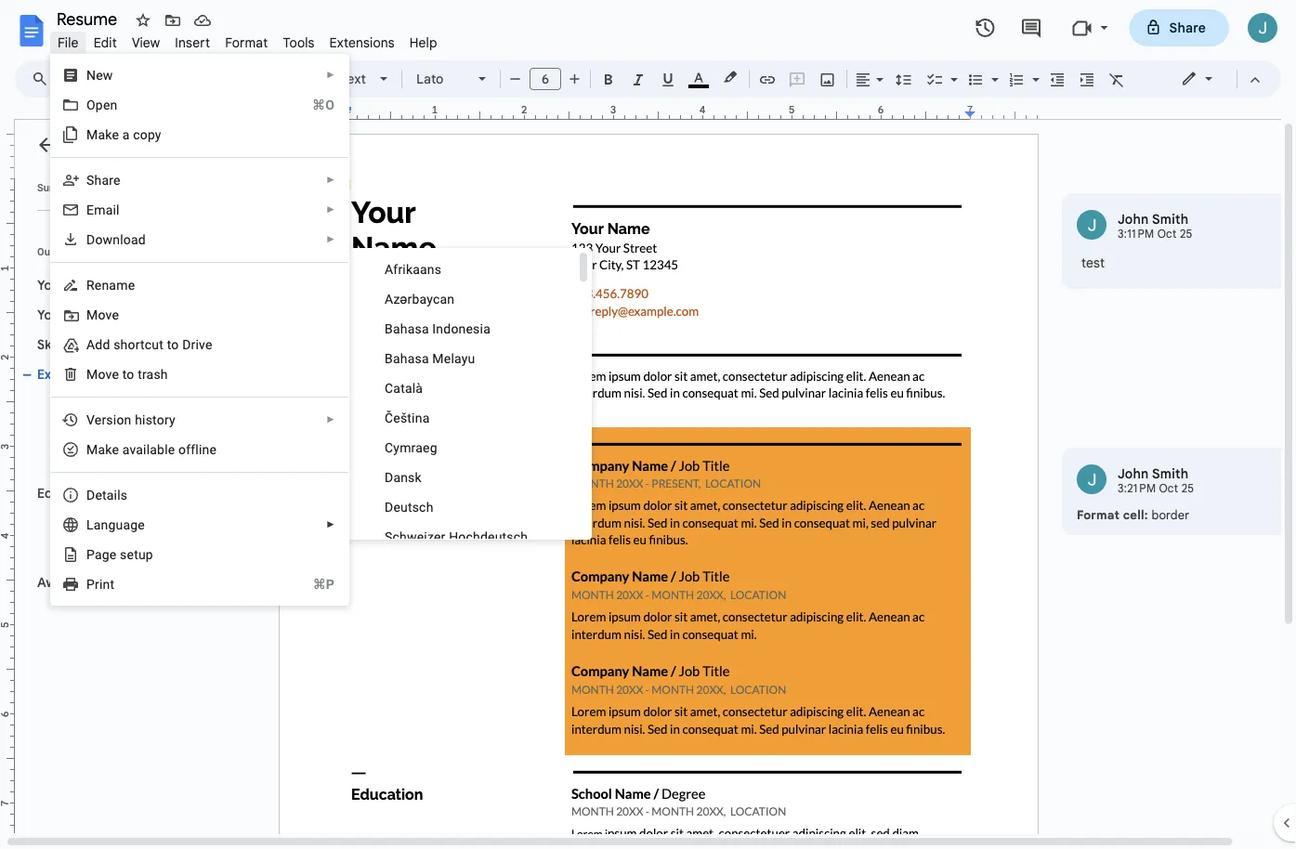 Task type: locate. For each thing, give the bounding box(es) containing it.
new n element
[[86, 67, 119, 83]]

anguage
[[94, 517, 145, 533]]

email e element
[[86, 202, 125, 217]]

format
[[225, 34, 268, 51], [1077, 507, 1120, 522]]

0 vertical spatial 25
[[1180, 227, 1193, 241]]

share s element
[[86, 172, 126, 188]]

pa g e setup
[[86, 547, 153, 562]]

schweizer
[[385, 529, 446, 545]]

format down john smith image
[[1077, 507, 1120, 522]]

1 vertical spatial john
[[1118, 466, 1149, 482]]

1 job from the top
[[160, 396, 182, 412]]

1 vertical spatial your
[[37, 307, 65, 323]]

summary heading
[[37, 180, 82, 195]]

⌘o element
[[290, 96, 335, 114]]

your up skills
[[37, 307, 65, 323]]

1 vertical spatial company
[[52, 426, 108, 441]]

1 vertical spatial smith
[[1152, 466, 1189, 482]]

0 vertical spatial degree
[[144, 515, 186, 531]]

format left tools
[[225, 34, 268, 51]]

john inside john smith 3:11 pm oct 25
[[1118, 211, 1149, 227]]

view
[[132, 34, 160, 51]]

e right pa
[[110, 547, 117, 562]]

/ up setup
[[135, 515, 141, 531]]

language l element
[[86, 517, 150, 533]]

company down experience
[[52, 396, 108, 412]]

application
[[0, 0, 1296, 849]]

0 vertical spatial your
[[37, 277, 65, 293]]

menu bar inside 'menu bar' banner
[[50, 24, 445, 55]]

text
[[342, 71, 366, 87]]

oct for john smith 3:21 pm oct 25
[[1159, 482, 1179, 496]]

oct for john smith 3:11 pm oct 25
[[1158, 227, 1177, 241]]

border
[[1152, 507, 1190, 522]]

smith up "border"
[[1152, 466, 1189, 482]]

2 degree from the top
[[144, 545, 186, 560]]

your name up skills
[[37, 307, 105, 323]]

istory
[[142, 412, 175, 427]]

make available offline k element
[[86, 442, 222, 457]]

/ right g at the left
[[135, 545, 141, 560]]

2 company name / job title from the top
[[52, 426, 211, 441]]

25 for john smith 3:11 pm oct 25
[[1180, 227, 1193, 241]]

1 vertical spatial school name / degree
[[52, 545, 186, 560]]

lato option
[[416, 66, 467, 92]]

school up awards
[[52, 545, 93, 560]]

p
[[86, 577, 95, 592]]

hochdeutsch
[[449, 529, 528, 545]]

move to trash t element
[[86, 367, 174, 382]]

2 vertical spatial company
[[52, 456, 108, 471]]

tools menu item
[[275, 32, 322, 53]]

help menu item
[[402, 32, 445, 53]]

add
[[86, 337, 110, 352]]

view menu item
[[124, 32, 168, 53]]

file menu item
[[50, 32, 86, 53]]

2 ► from the top
[[326, 175, 335, 185]]

format for format cell: border
[[1077, 507, 1120, 522]]

oct right the 3:11 pm
[[1158, 227, 1177, 241]]

0 vertical spatial john
[[1118, 211, 1149, 227]]

school name / degree
[[52, 515, 186, 531], [52, 545, 186, 560]]

john up format cell: border at the right bottom of page
[[1118, 466, 1149, 482]]

3 company name / job title from the top
[[52, 456, 211, 471]]

company up education
[[52, 456, 108, 471]]

smith inside 'john smith 3:21 pm oct 25'
[[1152, 466, 1189, 482]]

degree up setup
[[144, 515, 186, 531]]

skills
[[37, 336, 69, 353]]

►
[[326, 70, 335, 80], [326, 175, 335, 185], [326, 204, 335, 215], [326, 234, 335, 245], [326, 414, 335, 425], [326, 519, 335, 530]]

0 vertical spatial company name / job title
[[52, 396, 211, 412]]

25
[[1180, 227, 1193, 241], [1182, 482, 1195, 496]]

version h istory
[[86, 412, 175, 427]]

1 vertical spatial company name / job title
[[52, 426, 211, 441]]

2 vertical spatial job
[[160, 456, 182, 471]]

shortcut
[[114, 337, 164, 352]]

tools
[[283, 34, 315, 51]]

o pen
[[86, 97, 117, 112]]

smith right john smith icon
[[1152, 211, 1189, 227]]

menu bar banner
[[0, 0, 1296, 849]]

1 vertical spatial school
[[52, 545, 93, 560]]

25 inside 'john smith 3:21 pm oct 25'
[[1182, 482, 1195, 496]]

1 smith from the top
[[1152, 211, 1189, 227]]

bahasa
[[385, 321, 429, 336], [385, 351, 429, 366]]

share
[[1170, 20, 1206, 36]]

2 vertical spatial company name / job title
[[52, 456, 211, 471]]

menu containing afrikaans
[[348, 248, 592, 552]]

0 vertical spatial school
[[52, 515, 93, 531]]

name
[[69, 277, 105, 293], [69, 307, 105, 323], [112, 396, 147, 412], [112, 426, 147, 441], [112, 456, 147, 471], [96, 515, 132, 531], [96, 545, 132, 560]]

oct inside 'john smith 3:21 pm oct 25'
[[1159, 482, 1179, 496]]

company up ma
[[52, 426, 108, 441]]

n
[[86, 67, 96, 83]]

1 degree from the top
[[144, 515, 186, 531]]

john for john smith 3:21 pm oct 25
[[1118, 466, 1149, 482]]

smith inside john smith 3:11 pm oct 25
[[1152, 211, 1189, 227]]

1 vertical spatial degree
[[144, 545, 186, 560]]

3 job from the top
[[160, 456, 182, 471]]

2 your from the top
[[37, 307, 65, 323]]

ownload
[[95, 232, 146, 247]]

job
[[160, 396, 182, 412], [160, 426, 182, 441], [160, 456, 182, 471]]

setup
[[120, 547, 153, 562]]

trash
[[138, 367, 168, 382]]

azərbaycan
[[385, 291, 455, 307]]

0 vertical spatial job
[[160, 396, 182, 412]]

list containing john smith
[[1062, 193, 1296, 535]]

0 vertical spatial your name
[[37, 277, 105, 293]]

title
[[185, 396, 211, 412], [185, 426, 211, 441], [185, 456, 211, 471]]

extensions menu item
[[322, 32, 402, 53]]

1 vertical spatial title
[[185, 426, 211, 441]]

► for ew
[[326, 70, 335, 80]]

0 vertical spatial school name / degree
[[52, 515, 186, 531]]

1 vertical spatial oct
[[1159, 482, 1179, 496]]

experience
[[37, 366, 107, 382]]

share button
[[1130, 9, 1230, 46]]

0 vertical spatial smith
[[1152, 211, 1189, 227]]

0 horizontal spatial format
[[225, 34, 268, 51]]

1 horizontal spatial format
[[1077, 507, 1120, 522]]

to
[[167, 337, 179, 352]]

1 title from the top
[[185, 396, 211, 412]]

schweizer hochdeutsch
[[385, 529, 528, 545]]

25 up "border"
[[1182, 482, 1195, 496]]

insert
[[175, 34, 210, 51]]

25 inside john smith 3:11 pm oct 25
[[1180, 227, 1193, 241]]

► for mail
[[326, 204, 335, 215]]

/
[[151, 396, 156, 412], [151, 426, 156, 441], [151, 456, 156, 471], [135, 515, 141, 531], [135, 545, 141, 560]]

t
[[122, 367, 127, 382]]

0 vertical spatial oct
[[1158, 227, 1177, 241]]

file
[[58, 34, 79, 51]]

pen
[[96, 97, 117, 112]]

0 vertical spatial company
[[52, 396, 108, 412]]

► for ownload
[[326, 234, 335, 245]]

2 vertical spatial title
[[185, 456, 211, 471]]

page setup g element
[[86, 547, 159, 562]]

1 vertical spatial format
[[1077, 507, 1120, 522]]

mode and view toolbar
[[1167, 60, 1270, 98]]

m ove
[[86, 307, 119, 322]]

1 vertical spatial e
[[110, 547, 117, 562]]

1 your name from the top
[[37, 277, 105, 293]]

0 vertical spatial bahasa
[[385, 321, 429, 336]]

l anguage
[[86, 517, 145, 533]]

test
[[1082, 255, 1105, 271]]

2 bahasa from the top
[[385, 351, 429, 366]]

0 vertical spatial e
[[112, 442, 119, 457]]

degree
[[144, 515, 186, 531], [144, 545, 186, 560]]

line & paragraph spacing image
[[894, 66, 915, 92]]

cymraeg
[[385, 440, 437, 455]]

degree down the anguage
[[144, 545, 186, 560]]

format inside menu item
[[225, 34, 268, 51]]

school down education
[[52, 515, 93, 531]]

4 ► from the top
[[326, 234, 335, 245]]

⌘o
[[312, 97, 335, 112]]

normal
[[295, 71, 339, 87]]

john right john smith icon
[[1118, 211, 1149, 227]]

2 smith from the top
[[1152, 466, 1189, 482]]

company name / job title
[[52, 396, 211, 412], [52, 426, 211, 441], [52, 456, 211, 471]]

čeština
[[385, 410, 430, 426]]

bahasa down azərbaycan
[[385, 321, 429, 336]]

insert menu item
[[168, 32, 218, 53]]

1 vertical spatial bahasa
[[385, 351, 429, 366]]

1 your from the top
[[37, 277, 65, 293]]

/ up istory
[[151, 396, 156, 412]]

text color image
[[689, 66, 709, 88]]

list
[[1062, 193, 1296, 535]]

your
[[37, 277, 65, 293], [37, 307, 65, 323]]

your name up m at the top of the page
[[37, 277, 105, 293]]

company
[[52, 396, 108, 412], [52, 426, 108, 441], [52, 456, 108, 471]]

oct up "border"
[[1159, 482, 1179, 496]]

1 ► from the top
[[326, 70, 335, 80]]

3 ► from the top
[[326, 204, 335, 215]]

normal text
[[295, 71, 366, 87]]

25 right the 3:11 pm
[[1180, 227, 1193, 241]]

1 john from the top
[[1118, 211, 1149, 227]]

1 vertical spatial 25
[[1182, 482, 1195, 496]]

extensions
[[330, 34, 395, 51]]

your name
[[37, 277, 105, 293], [37, 307, 105, 323]]

1 company name / job title from the top
[[52, 396, 211, 412]]

your down 'outline'
[[37, 277, 65, 293]]

2 john from the top
[[1118, 466, 1149, 482]]

oct inside john smith 3:11 pm oct 25
[[1158, 227, 1177, 241]]

education
[[37, 485, 100, 501]]

pa
[[86, 547, 102, 562]]

deutsch
[[385, 500, 434, 515]]

e right ma
[[112, 442, 119, 457]]

0 vertical spatial format
[[225, 34, 268, 51]]

1 bahasa from the top
[[385, 321, 429, 336]]

john inside 'john smith 3:21 pm oct 25'
[[1118, 466, 1149, 482]]

n ew
[[86, 67, 113, 83]]

make a copy c element
[[86, 127, 167, 142]]

bahasa indonesia
[[385, 321, 491, 336]]

smith for john smith 3:21 pm oct 25
[[1152, 466, 1189, 482]]

indonesia
[[432, 321, 491, 336]]

melayu
[[432, 351, 475, 366]]

1 vertical spatial job
[[160, 426, 182, 441]]

oct
[[1158, 227, 1177, 241], [1159, 482, 1179, 496]]

bahasa up català
[[385, 351, 429, 366]]

0 vertical spatial title
[[185, 396, 211, 412]]

school
[[52, 515, 93, 531], [52, 545, 93, 560]]

► for hare
[[326, 175, 335, 185]]

s hare
[[86, 172, 121, 188]]

format for format
[[225, 34, 268, 51]]

john smith image
[[1077, 210, 1107, 240]]

d
[[86, 232, 95, 247]]

menu bar containing file
[[50, 24, 445, 55]]

print p element
[[86, 577, 120, 592]]

2 your name from the top
[[37, 307, 105, 323]]

bahasa for bahasa melayu
[[385, 351, 429, 366]]

6 ► from the top
[[326, 519, 335, 530]]

⌘p element
[[291, 575, 335, 594]]

menu bar
[[50, 24, 445, 55]]

1 vertical spatial your name
[[37, 307, 105, 323]]

left margin image
[[280, 105, 351, 119]]

menu
[[50, 0, 349, 756], [348, 248, 592, 552]]



Task type: vqa. For each thing, say whether or not it's contained in the screenshot.


Task type: describe. For each thing, give the bounding box(es) containing it.
h
[[135, 412, 142, 427]]

2 title from the top
[[185, 426, 211, 441]]

l
[[86, 517, 94, 533]]

john smith 3:21 pm oct 25
[[1118, 466, 1195, 496]]

g
[[102, 547, 110, 562]]

edit
[[94, 34, 117, 51]]

ove
[[98, 307, 119, 322]]

styles list. normal text selected. option
[[295, 66, 369, 92]]

Font size field
[[530, 68, 569, 91]]

insert image image
[[817, 66, 839, 92]]

outline
[[37, 246, 70, 257]]

► for anguage
[[326, 519, 335, 530]]

cell:
[[1123, 507, 1149, 522]]

ew
[[96, 67, 113, 83]]

25 for john smith 3:21 pm oct 25
[[1182, 482, 1195, 496]]

add shortcut to drive
[[86, 337, 212, 352]]

document outline element
[[15, 120, 268, 835]]

edit menu item
[[86, 32, 124, 53]]

details
[[86, 487, 128, 503]]

rint
[[95, 577, 115, 592]]

a
[[122, 127, 130, 142]]

mail
[[94, 202, 120, 217]]

p rint
[[86, 577, 115, 592]]

john for john smith 3:11 pm oct 25
[[1118, 211, 1149, 227]]

opy
[[140, 127, 161, 142]]

/ down istory
[[151, 456, 156, 471]]

main toolbar
[[55, 65, 1132, 93]]

version
[[86, 412, 131, 427]]

align & indent image
[[853, 66, 875, 92]]

add shortcut to drive , element
[[86, 337, 218, 352]]

version history h element
[[86, 412, 181, 427]]

ename
[[95, 277, 135, 293]]

format cell: border
[[1077, 507, 1190, 522]]

format menu item
[[218, 32, 275, 53]]

help
[[410, 34, 437, 51]]

application containing share
[[0, 0, 1296, 849]]

Rename text field
[[50, 7, 128, 30]]

dansk
[[385, 470, 422, 485]]

1 school from the top
[[52, 515, 93, 531]]

lato
[[416, 71, 444, 87]]

3:21 pm
[[1118, 482, 1156, 496]]

summary
[[37, 182, 82, 193]]

Menus field
[[23, 66, 64, 92]]

ma
[[86, 442, 105, 457]]

3 title from the top
[[185, 456, 211, 471]]

2 school from the top
[[52, 545, 93, 560]]

e for g
[[110, 547, 117, 562]]

c
[[133, 127, 140, 142]]

bahasa for bahasa indonesia
[[385, 321, 429, 336]]

awards
[[37, 574, 84, 591]]

move
[[86, 367, 119, 382]]

1 school name / degree from the top
[[52, 515, 186, 531]]

john smith image
[[1077, 465, 1107, 494]]

e
[[86, 202, 94, 217]]

hare
[[94, 172, 121, 188]]

o
[[86, 97, 96, 112]]

1 company from the top
[[52, 396, 108, 412]]

2 job from the top
[[160, 426, 182, 441]]

3:11 pm
[[1118, 227, 1155, 241]]

rename r element
[[86, 277, 141, 293]]

r
[[86, 277, 95, 293]]

open o element
[[86, 97, 123, 112]]

3 company from the top
[[52, 456, 108, 471]]

drive
[[182, 337, 212, 352]]

m
[[86, 307, 98, 322]]

r ename
[[86, 277, 135, 293]]

john smith 3:11 pm oct 25
[[1118, 211, 1193, 241]]

català
[[385, 381, 423, 396]]

outline heading
[[15, 244, 268, 270]]

⌘p
[[313, 577, 335, 592]]

menu containing n
[[50, 0, 349, 756]]

/ up make available offline k element
[[151, 426, 156, 441]]

highlight color image
[[720, 66, 741, 88]]

d ownload
[[86, 232, 146, 247]]

available
[[122, 442, 175, 457]]

make
[[86, 127, 119, 142]]

download d element
[[86, 232, 151, 247]]

move t o trash
[[86, 367, 168, 382]]

details b element
[[86, 487, 133, 503]]

k
[[105, 442, 112, 457]]

make a c opy
[[86, 127, 161, 142]]

offline
[[178, 442, 217, 457]]

s
[[86, 172, 94, 188]]

2 school name / degree from the top
[[52, 545, 186, 560]]

2 company from the top
[[52, 426, 108, 441]]

e for k
[[112, 442, 119, 457]]

e mail
[[86, 202, 120, 217]]

move m element
[[86, 307, 125, 322]]

o
[[127, 367, 134, 382]]

bahasa melayu
[[385, 351, 475, 366]]

Star checkbox
[[130, 7, 156, 33]]

5 ► from the top
[[326, 414, 335, 425]]

afrikaans
[[385, 262, 442, 277]]

right margin image
[[966, 105, 1037, 119]]

ma k e available offline
[[86, 442, 217, 457]]

Font size text field
[[531, 68, 560, 90]]

smith for john smith 3:11 pm oct 25
[[1152, 211, 1189, 227]]

top margin image
[[0, 135, 14, 184]]

more options... image
[[1281, 213, 1296, 235]]



